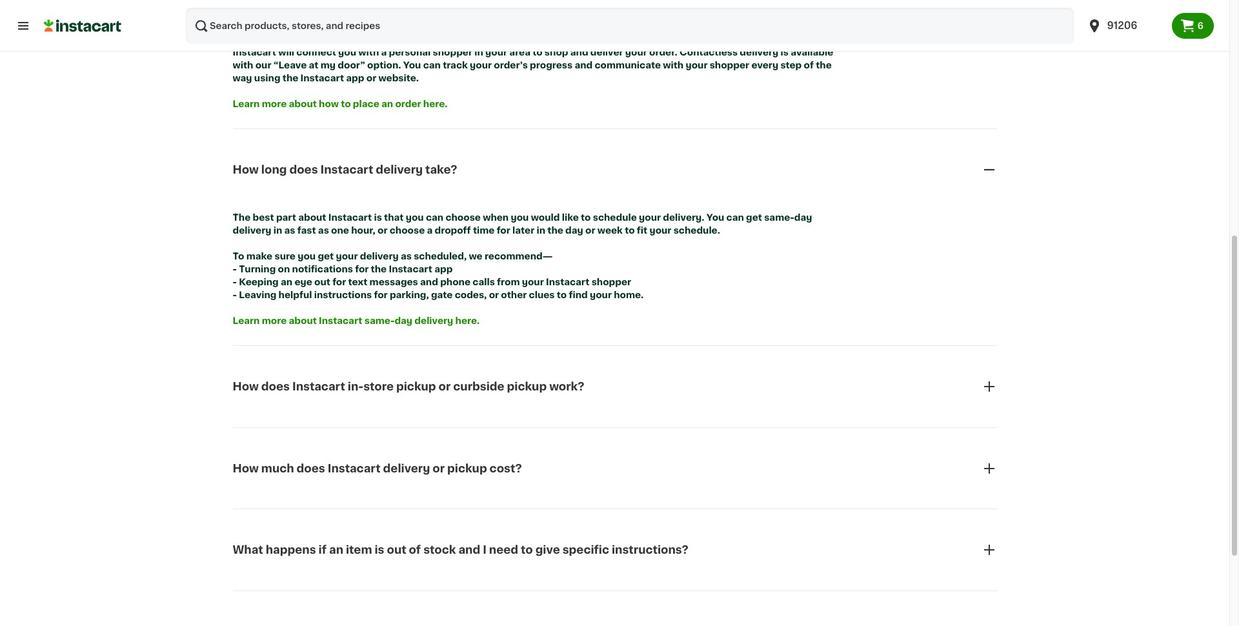 Task type: vqa. For each thing, say whether or not it's contained in the screenshot.
"prices" within Groceries Organic Specialty In-store prices
no



Task type: locate. For each thing, give the bounding box(es) containing it.
1 learn from the top
[[233, 99, 260, 108]]

1 horizontal spatial get
[[746, 213, 762, 222]]

delivery inside to make sure you get your delivery as scheduled, we recommend— - turning on notifications for the instacart app - keeping an eye out for text messages and phone calls from your instacart shopper - leaving helpful instructions for parking, gate codes, or other clues to find your home.
[[360, 252, 399, 261]]

an left order
[[382, 99, 393, 108]]

1 horizontal spatial shop
[[545, 48, 568, 57]]

0 horizontal spatial from
[[497, 278, 520, 287]]

1 horizontal spatial a
[[427, 226, 433, 235]]

1 horizontal spatial in
[[475, 48, 483, 57]]

with up way
[[233, 61, 253, 70]]

about left how
[[289, 99, 317, 108]]

0 vertical spatial a
[[381, 48, 387, 57]]

0 vertical spatial shop
[[454, 35, 478, 44]]

your up the clues
[[522, 278, 544, 287]]

1 vertical spatial learn
[[233, 317, 260, 326]]

is left that
[[374, 213, 382, 222]]

2 vertical spatial how
[[233, 463, 259, 474]]

app down scheduled,
[[435, 265, 453, 274]]

personal
[[389, 48, 431, 57]]

1 vertical spatial an
[[281, 278, 293, 287]]

1 horizontal spatial you
[[707, 213, 725, 222]]

to
[[533, 48, 543, 57], [341, 99, 351, 108], [581, 213, 591, 222], [625, 226, 635, 235], [557, 291, 567, 300], [521, 545, 533, 555]]

0 horizontal spatial day
[[395, 317, 413, 326]]

learn down way
[[233, 99, 260, 108]]

1 horizontal spatial out
[[387, 545, 406, 555]]

you up notifications
[[298, 252, 316, 261]]

for left products
[[480, 35, 494, 44]]

0 horizontal spatial place
[[353, 99, 379, 108]]

in inside it's simple. using the instacart app or website, shop for products from your store of choice near you. once you place your order, instacart will connect you with a personal shopper in your area to shop and deliver your order. contactless delivery is available with our "leave at my door" option. you can track your order's progress and communicate with your shopper every step of the way using the instacart app or website.
[[475, 48, 483, 57]]

item
[[346, 545, 372, 555]]

out inside to make sure you get your delivery as scheduled, we recommend— - turning on notifications for the instacart app - keeping an eye out for text messages and phone calls from your instacart shopper - leaving helpful instructions for parking, gate codes, or other clues to find your home.
[[314, 278, 330, 287]]

does inside dropdown button
[[261, 382, 290, 392]]

the down 'would'
[[548, 226, 563, 235]]

the inside to make sure you get your delivery as scheduled, we recommend— - turning on notifications for the instacart app - keeping an eye out for text messages and phone calls from your instacart shopper - leaving helpful instructions for parking, gate codes, or other clues to find your home.
[[371, 265, 387, 274]]

how inside dropdown button
[[233, 382, 259, 392]]

1 vertical spatial more
[[262, 317, 287, 326]]

give
[[536, 545, 560, 555]]

1 horizontal spatial store
[[590, 35, 615, 44]]

1 vertical spatial is
[[374, 213, 382, 222]]

91206 button
[[1079, 8, 1172, 44]]

you up door"
[[338, 48, 356, 57]]

0 vertical spatial shopper
[[433, 48, 473, 57]]

order
[[395, 99, 421, 108]]

is for the best part about instacart is that you can choose when you would like to schedule your delivery. you can get same-day delivery in as fast as one hour, or choose a dropoff time for later in the day or week to fit your schedule.
[[374, 213, 382, 222]]

the
[[316, 35, 332, 44], [816, 61, 832, 70], [283, 74, 298, 83], [548, 226, 563, 235], [371, 265, 387, 274]]

does for long
[[289, 164, 318, 175]]

an inside 'dropdown button'
[[329, 545, 343, 555]]

find
[[569, 291, 588, 300]]

learn more about how to place an order here.
[[233, 99, 448, 108]]

1 vertical spatial choose
[[390, 226, 425, 235]]

1 horizontal spatial same-
[[764, 213, 795, 222]]

0 vertical spatial from
[[541, 35, 564, 44]]

1 horizontal spatial with
[[358, 48, 379, 57]]

your up communicate
[[625, 48, 647, 57]]

you up schedule.
[[707, 213, 725, 222]]

0 vertical spatial learn
[[233, 99, 260, 108]]

1 horizontal spatial from
[[541, 35, 564, 44]]

does
[[289, 164, 318, 175], [261, 382, 290, 392], [297, 463, 325, 474]]

0 horizontal spatial pickup
[[396, 382, 436, 392]]

2 vertical spatial app
[[435, 265, 453, 274]]

fast
[[297, 226, 316, 235]]

hour,
[[351, 226, 376, 235]]

1 vertical spatial shop
[[545, 48, 568, 57]]

0 horizontal spatial get
[[318, 252, 334, 261]]

to inside to make sure you get your delivery as scheduled, we recommend— - turning on notifications for the instacart app - keeping an eye out for text messages and phone calls from your instacart shopper - leaving helpful instructions for parking, gate codes, or other clues to find your home.
[[557, 291, 567, 300]]

in down 'would'
[[537, 226, 545, 235]]

2 vertical spatial is
[[375, 545, 384, 555]]

more down using
[[262, 99, 287, 108]]

later
[[513, 226, 535, 235]]

0 vertical spatial does
[[289, 164, 318, 175]]

can
[[423, 61, 441, 70], [426, 213, 444, 222], [727, 213, 744, 222]]

choose
[[446, 213, 481, 222], [390, 226, 425, 235]]

you
[[403, 61, 421, 70], [707, 213, 725, 222]]

-
[[233, 265, 237, 274], [233, 278, 237, 287], [233, 291, 237, 300]]

you right once
[[738, 35, 756, 44]]

or inside 'dropdown button'
[[433, 463, 445, 474]]

in
[[475, 48, 483, 57], [274, 226, 282, 235], [537, 226, 545, 235]]

delivery
[[740, 48, 779, 57], [376, 164, 423, 175], [233, 226, 271, 235], [360, 252, 399, 261], [415, 317, 453, 326], [383, 463, 430, 474]]

0 horizontal spatial a
[[381, 48, 387, 57]]

parking,
[[390, 291, 429, 300]]

how does instacart in-store pickup or curbside pickup work?
[[233, 382, 585, 392]]

as inside to make sure you get your delivery as scheduled, we recommend— - turning on notifications for the instacart app - keeping an eye out for text messages and phone calls from your instacart shopper - leaving helpful instructions for parking, gate codes, or other clues to find your home.
[[401, 252, 412, 261]]

about down helpful
[[289, 317, 317, 326]]

of down available
[[804, 61, 814, 70]]

1 vertical spatial about
[[298, 213, 326, 222]]

1 horizontal spatial of
[[617, 35, 627, 44]]

0 vertical spatial out
[[314, 278, 330, 287]]

3 how from the top
[[233, 463, 259, 474]]

my
[[321, 61, 336, 70]]

of up deliver
[[617, 35, 627, 44]]

more down leaving
[[262, 317, 287, 326]]

1 horizontal spatial app
[[379, 35, 398, 44]]

1 more from the top
[[262, 99, 287, 108]]

pickup
[[396, 382, 436, 392], [507, 382, 547, 392], [447, 463, 487, 474]]

from up progress
[[541, 35, 564, 44]]

choose down that
[[390, 226, 425, 235]]

1 vertical spatial how
[[233, 382, 259, 392]]

the inside the best part about instacart is that you can choose when you would like to schedule your delivery. you can get same-day delivery in as fast as one hour, or choose a dropoff time for later in the day or week to fit your schedule.
[[548, 226, 563, 235]]

0 vertical spatial is
[[781, 48, 789, 57]]

2 horizontal spatial in
[[537, 226, 545, 235]]

1 vertical spatial app
[[346, 74, 364, 83]]

website.
[[379, 74, 419, 83]]

can left track
[[423, 61, 441, 70]]

from
[[541, 35, 564, 44], [497, 278, 520, 287]]

week
[[598, 226, 623, 235]]

about inside the best part about instacart is that you can choose when you would like to schedule your delivery. you can get same-day delivery in as fast as one hour, or choose a dropoff time for later in the day or week to fit your schedule.
[[298, 213, 326, 222]]

for inside it's simple. using the instacart app or website, shop for products from your store of choice near you. once you place your order, instacart will connect you with a personal shopper in your area to shop and deliver your order. contactless delivery is available with our "leave at my door" option. you can track your order's progress and communicate with your shopper every step of the way using the instacart app or website.
[[480, 35, 494, 44]]

a inside the best part about instacart is that you can choose when you would like to schedule your delivery. you can get same-day delivery in as fast as one hour, or choose a dropoff time for later in the day or week to fit your schedule.
[[427, 226, 433, 235]]

schedule.
[[674, 226, 720, 235]]

0 vertical spatial choose
[[446, 213, 481, 222]]

1 vertical spatial you
[[707, 213, 725, 222]]

delivery inside it's simple. using the instacart app or website, shop for products from your store of choice near you. once you place your order, instacart will connect you with a personal shopper in your area to shop and deliver your order. contactless delivery is available with our "leave at my door" option. you can track your order's progress and communicate with your shopper every step of the way using the instacart app or website.
[[740, 48, 779, 57]]

delivery inside dropdown button
[[376, 164, 423, 175]]

learn for learn more about instacart same-day delivery here.
[[233, 317, 260, 326]]

1 vertical spatial from
[[497, 278, 520, 287]]

2 vertical spatial day
[[395, 317, 413, 326]]

2 vertical spatial shopper
[[592, 278, 631, 287]]

for down messages in the top left of the page
[[374, 291, 388, 300]]

to inside 'dropdown button'
[[521, 545, 533, 555]]

would
[[531, 213, 560, 222]]

you inside it's simple. using the instacart app or website, shop for products from your store of choice near you. once you place your order, instacart will connect you with a personal shopper in your area to shop and deliver your order. contactless delivery is available with our "leave at my door" option. you can track your order's progress and communicate with your shopper every step of the way using the instacart app or website.
[[403, 61, 421, 70]]

choose up dropoff
[[446, 213, 481, 222]]

order.
[[649, 48, 678, 57]]

0 vertical spatial same-
[[764, 213, 795, 222]]

door"
[[338, 61, 365, 70]]

0 vertical spatial how
[[233, 164, 259, 175]]

1 vertical spatial day
[[566, 226, 583, 235]]

2 horizontal spatial with
[[663, 61, 684, 70]]

how inside 'dropdown button'
[[233, 463, 259, 474]]

2 more from the top
[[262, 317, 287, 326]]

and up gate
[[420, 278, 438, 287]]

the down available
[[816, 61, 832, 70]]

0 vertical spatial more
[[262, 99, 287, 108]]

your right the find
[[590, 291, 612, 300]]

2 vertical spatial -
[[233, 291, 237, 300]]

store inside how does instacart in-store pickup or curbside pickup work? dropdown button
[[364, 382, 394, 392]]

0 horizontal spatial with
[[233, 61, 253, 70]]

instacart inside the best part about instacart is that you can choose when you would like to schedule your delivery. you can get same-day delivery in as fast as one hour, or choose a dropoff time for later in the day or week to fit your schedule.
[[328, 213, 372, 222]]

from up other
[[497, 278, 520, 287]]

and down deliver
[[575, 61, 593, 70]]

how for how much does instacart delivery or pickup cost?
[[233, 463, 259, 474]]

helpful
[[279, 291, 312, 300]]

app up personal
[[379, 35, 398, 44]]

place right how
[[353, 99, 379, 108]]

is
[[781, 48, 789, 57], [374, 213, 382, 222], [375, 545, 384, 555]]

Search field
[[186, 8, 1074, 44]]

you right that
[[406, 213, 424, 222]]

1 vertical spatial -
[[233, 278, 237, 287]]

an inside to make sure you get your delivery as scheduled, we recommend— - turning on notifications for the instacart app - keeping an eye out for text messages and phone calls from your instacart shopper - leaving helpful instructions for parking, gate codes, or other clues to find your home.
[[281, 278, 293, 287]]

1 horizontal spatial an
[[329, 545, 343, 555]]

2 learn from the top
[[233, 317, 260, 326]]

a up option. at the left top of page
[[381, 48, 387, 57]]

work?
[[549, 382, 585, 392]]

it's
[[233, 35, 248, 44]]

2 horizontal spatial an
[[382, 99, 393, 108]]

2 - from the top
[[233, 278, 237, 287]]

2 horizontal spatial of
[[804, 61, 814, 70]]

time
[[473, 226, 495, 235]]

eye
[[295, 278, 312, 287]]

shopper up track
[[433, 48, 473, 57]]

pickup right in-
[[396, 382, 436, 392]]

or
[[400, 35, 410, 44], [366, 74, 376, 83], [378, 226, 388, 235], [586, 226, 596, 235], [489, 291, 499, 300], [439, 382, 451, 392], [433, 463, 445, 474]]

1 vertical spatial out
[[387, 545, 406, 555]]

app down door"
[[346, 74, 364, 83]]

is inside the best part about instacart is that you can choose when you would like to schedule your delivery. you can get same-day delivery in as fast as one hour, or choose a dropoff time for later in the day or week to fit your schedule.
[[374, 213, 382, 222]]

get inside the best part about instacart is that you can choose when you would like to schedule your delivery. you can get same-day delivery in as fast as one hour, or choose a dropoff time for later in the day or week to fit your schedule.
[[746, 213, 762, 222]]

order's
[[494, 61, 528, 70]]

learn
[[233, 99, 260, 108], [233, 317, 260, 326]]

shop
[[454, 35, 478, 44], [545, 48, 568, 57]]

your
[[566, 35, 588, 44], [787, 35, 809, 44], [486, 48, 507, 57], [625, 48, 647, 57], [470, 61, 492, 70], [686, 61, 708, 70], [639, 213, 661, 222], [650, 226, 672, 235], [336, 252, 358, 261], [522, 278, 544, 287], [590, 291, 612, 300]]

app
[[379, 35, 398, 44], [346, 74, 364, 83], [435, 265, 453, 274]]

0 vertical spatial -
[[233, 265, 237, 274]]

in left area
[[475, 48, 483, 57]]

an
[[382, 99, 393, 108], [281, 278, 293, 287], [329, 545, 343, 555]]

pickup left cost?
[[447, 463, 487, 474]]

recommend—
[[485, 252, 553, 261]]

0 horizontal spatial of
[[409, 545, 421, 555]]

other
[[501, 291, 527, 300]]

pickup inside 'dropdown button'
[[447, 463, 487, 474]]

your up order's
[[486, 48, 507, 57]]

or inside dropdown button
[[439, 382, 451, 392]]

learn more about instacart same-day delivery here. link
[[233, 317, 480, 326]]

more
[[262, 99, 287, 108], [262, 317, 287, 326]]

the up messages in the top left of the page
[[371, 265, 387, 274]]

text
[[348, 278, 368, 287]]

store
[[590, 35, 615, 44], [364, 382, 394, 392]]

1 horizontal spatial place
[[759, 35, 785, 44]]

delivery inside the best part about instacart is that you can choose when you would like to schedule your delivery. you can get same-day delivery in as fast as one hour, or choose a dropoff time for later in the day or week to fit your schedule.
[[233, 226, 271, 235]]

3 - from the top
[[233, 291, 237, 300]]

near
[[664, 35, 686, 44]]

1 vertical spatial store
[[364, 382, 394, 392]]

0 vertical spatial store
[[590, 35, 615, 44]]

out right the item
[[387, 545, 406, 555]]

how
[[319, 99, 339, 108]]

0 horizontal spatial out
[[314, 278, 330, 287]]

1 vertical spatial a
[[427, 226, 433, 235]]

phone
[[440, 278, 471, 287]]

and inside 'dropdown button'
[[459, 545, 480, 555]]

in down part
[[274, 226, 282, 235]]

is up step on the right top of page
[[781, 48, 789, 57]]

- left leaving
[[233, 291, 237, 300]]

shopper up "home."
[[592, 278, 631, 287]]

to left the find
[[557, 291, 567, 300]]

an down the on
[[281, 278, 293, 287]]

your down contactless
[[686, 61, 708, 70]]

0 vertical spatial about
[[289, 99, 317, 108]]

store inside it's simple. using the instacart app or website, shop for products from your store of choice near you. once you place your order, instacart will connect you with a personal shopper in your area to shop and deliver your order. contactless delivery is available with our "leave at my door" option. you can track your order's progress and communicate with your shopper every step of the way using the instacart app or website.
[[590, 35, 615, 44]]

shopper down contactless
[[710, 61, 750, 70]]

2 horizontal spatial as
[[401, 252, 412, 261]]

or inside to make sure you get your delivery as scheduled, we recommend— - turning on notifications for the instacart app - keeping an eye out for text messages and phone calls from your instacart shopper - leaving helpful instructions for parking, gate codes, or other clues to find your home.
[[489, 291, 499, 300]]

to left "fit"
[[625, 226, 635, 235]]

choice
[[629, 35, 662, 44]]

1 horizontal spatial shopper
[[592, 278, 631, 287]]

contactless
[[680, 48, 738, 57]]

of left stock
[[409, 545, 421, 555]]

0 horizontal spatial same-
[[365, 317, 395, 326]]

dropoff
[[435, 226, 471, 235]]

you down personal
[[403, 61, 421, 70]]

to right area
[[533, 48, 543, 57]]

is inside 'dropdown button'
[[375, 545, 384, 555]]

your up "fit"
[[639, 213, 661, 222]]

- left keeping
[[233, 278, 237, 287]]

about for how
[[289, 99, 317, 108]]

1 horizontal spatial pickup
[[447, 463, 487, 474]]

for up 'instructions'
[[333, 278, 346, 287]]

from inside to make sure you get your delivery as scheduled, we recommend— - turning on notifications for the instacart app - keeping an eye out for text messages and phone calls from your instacart shopper - leaving helpful instructions for parking, gate codes, or other clues to find your home.
[[497, 278, 520, 287]]

0 vertical spatial you
[[403, 61, 421, 70]]

a inside it's simple. using the instacart app or website, shop for products from your store of choice near you. once you place your order, instacart will connect you with a personal shopper in your area to shop and deliver your order. contactless delivery is available with our "leave at my door" option. you can track your order's progress and communicate with your shopper every step of the way using the instacart app or website.
[[381, 48, 387, 57]]

out inside 'dropdown button'
[[387, 545, 406, 555]]

learn down leaving
[[233, 317, 260, 326]]

2 how from the top
[[233, 382, 259, 392]]

2 horizontal spatial shopper
[[710, 61, 750, 70]]

you inside to make sure you get your delivery as scheduled, we recommend— - turning on notifications for the instacart app - keeping an eye out for text messages and phone calls from your instacart shopper - leaving helpful instructions for parking, gate codes, or other clues to find your home.
[[298, 252, 316, 261]]

0 horizontal spatial here.
[[423, 99, 448, 108]]

it's simple. using the instacart app or website, shop for products from your store of choice near you. once you place your order, instacart will connect you with a personal shopper in your area to shop and deliver your order. contactless delivery is available with our "leave at my door" option. you can track your order's progress and communicate with your shopper every step of the way using the instacart app or website.
[[233, 35, 841, 83]]

same-
[[764, 213, 795, 222], [365, 317, 395, 326]]

with down order.
[[663, 61, 684, 70]]

0 horizontal spatial shop
[[454, 35, 478, 44]]

2 vertical spatial does
[[297, 463, 325, 474]]

out down notifications
[[314, 278, 330, 287]]

about up fast at the top
[[298, 213, 326, 222]]

1 vertical spatial here.
[[455, 317, 480, 326]]

and left i on the bottom of the page
[[459, 545, 480, 555]]

as up messages in the top left of the page
[[401, 252, 412, 261]]

make
[[246, 252, 273, 261]]

0 horizontal spatial shopper
[[433, 48, 473, 57]]

1 vertical spatial does
[[261, 382, 290, 392]]

an right if
[[329, 545, 343, 555]]

instacart inside 'dropdown button'
[[328, 463, 381, 474]]

1 horizontal spatial day
[[566, 226, 583, 235]]

as down part
[[284, 226, 295, 235]]

0 vertical spatial app
[[379, 35, 398, 44]]

0 horizontal spatial choose
[[390, 226, 425, 235]]

0 horizontal spatial an
[[281, 278, 293, 287]]

a
[[381, 48, 387, 57], [427, 226, 433, 235]]

here. down codes,
[[455, 317, 480, 326]]

shop up track
[[454, 35, 478, 44]]

0 horizontal spatial you
[[403, 61, 421, 70]]

place inside it's simple. using the instacart app or website, shop for products from your store of choice near you. once you place your order, instacart will connect you with a personal shopper in your area to shop and deliver your order. contactless delivery is available with our "leave at my door" option. you can track your order's progress and communicate with your shopper every step of the way using the instacart app or website.
[[759, 35, 785, 44]]

None search field
[[186, 8, 1074, 44]]

for
[[480, 35, 494, 44], [497, 226, 511, 235], [355, 265, 369, 274], [333, 278, 346, 287], [374, 291, 388, 300]]

instacart inside dropdown button
[[321, 164, 373, 175]]

the down "leave
[[283, 74, 298, 83]]

pickup left work?
[[507, 382, 547, 392]]

does inside dropdown button
[[289, 164, 318, 175]]

communicate
[[595, 61, 661, 70]]

1 how from the top
[[233, 164, 259, 175]]

for down 'when'
[[497, 226, 511, 235]]

does inside 'dropdown button'
[[297, 463, 325, 474]]

more for learn more about how to place an order here.
[[262, 99, 287, 108]]

1 horizontal spatial here.
[[455, 317, 480, 326]]

with up option. at the left top of page
[[358, 48, 379, 57]]

0 vertical spatial here.
[[423, 99, 448, 108]]

1 vertical spatial get
[[318, 252, 334, 261]]

how for how does instacart in-store pickup or curbside pickup work?
[[233, 382, 259, 392]]

fit
[[637, 226, 648, 235]]

2 horizontal spatial app
[[435, 265, 453, 274]]

a left dropoff
[[427, 226, 433, 235]]

get
[[746, 213, 762, 222], [318, 252, 334, 261]]

here. right order
[[423, 99, 448, 108]]

- down "to"
[[233, 265, 237, 274]]

as left one
[[318, 226, 329, 235]]

0 horizontal spatial as
[[284, 226, 295, 235]]

out
[[314, 278, 330, 287], [387, 545, 406, 555]]

1 vertical spatial same-
[[365, 317, 395, 326]]

is right the item
[[375, 545, 384, 555]]

learn for learn more about how to place an order here.
[[233, 99, 260, 108]]

place
[[759, 35, 785, 44], [353, 99, 379, 108]]

learn more about how to place an order here. link
[[233, 99, 448, 108]]

of
[[617, 35, 627, 44], [804, 61, 814, 70], [409, 545, 421, 555]]

to left give at the bottom left
[[521, 545, 533, 555]]

instacart
[[334, 35, 377, 44], [233, 48, 276, 57], [301, 74, 344, 83], [321, 164, 373, 175], [328, 213, 372, 222], [389, 265, 432, 274], [546, 278, 590, 287], [319, 317, 362, 326], [292, 382, 345, 392], [328, 463, 381, 474]]

shop up progress
[[545, 48, 568, 57]]

your down one
[[336, 252, 358, 261]]

0 vertical spatial get
[[746, 213, 762, 222]]

place up every
[[759, 35, 785, 44]]

you inside the best part about instacart is that you can choose when you would like to schedule your delivery. you can get same-day delivery in as fast as one hour, or choose a dropoff time for later in the day or week to fit your schedule.
[[707, 213, 725, 222]]

how inside dropdown button
[[233, 164, 259, 175]]

shopper inside to make sure you get your delivery as scheduled, we recommend— - turning on notifications for the instacart app - keeping an eye out for text messages and phone calls from your instacart shopper - leaving helpful instructions for parking, gate codes, or other clues to find your home.
[[592, 278, 631, 287]]

your up available
[[787, 35, 809, 44]]

0 vertical spatial day
[[795, 213, 812, 222]]



Task type: describe. For each thing, give the bounding box(es) containing it.
is inside it's simple. using the instacart app or website, shop for products from your store of choice near you. once you place your order, instacart will connect you with a personal shopper in your area to shop and deliver your order. contactless delivery is available with our "leave at my door" option. you can track your order's progress and communicate with your shopper every step of the way using the instacart app or website.
[[781, 48, 789, 57]]

i
[[483, 545, 487, 555]]

is for what happens if an item is out of stock and i need to give specific instructions?
[[375, 545, 384, 555]]

when
[[483, 213, 509, 222]]

leaving
[[239, 291, 277, 300]]

what
[[233, 545, 263, 555]]

can right delivery.
[[727, 213, 744, 222]]

to right like
[[581, 213, 591, 222]]

website,
[[412, 35, 452, 44]]

step
[[781, 61, 802, 70]]

get inside to make sure you get your delivery as scheduled, we recommend— - turning on notifications for the instacart app - keeping an eye out for text messages and phone calls from your instacart shopper - leaving helpful instructions for parking, gate codes, or other clues to find your home.
[[318, 252, 334, 261]]

1 horizontal spatial choose
[[446, 213, 481, 222]]

keeping
[[239, 278, 279, 287]]

and left deliver
[[571, 48, 588, 57]]

available
[[791, 48, 834, 57]]

one
[[331, 226, 349, 235]]

can up dropoff
[[426, 213, 444, 222]]

that
[[384, 213, 404, 222]]

what happens if an item is out of stock and i need to give specific instructions? button
[[233, 527, 997, 573]]

from inside it's simple. using the instacart app or website, shop for products from your store of choice near you. once you place your order, instacart will connect you with a personal shopper in your area to shop and deliver your order. contactless delivery is available with our "leave at my door" option. you can track your order's progress and communicate with your shopper every step of the way using the instacart app or website.
[[541, 35, 564, 44]]

0 horizontal spatial in
[[274, 226, 282, 235]]

cost?
[[490, 463, 522, 474]]

1 - from the top
[[233, 265, 237, 274]]

to right how
[[341, 99, 351, 108]]

0 vertical spatial of
[[617, 35, 627, 44]]

if
[[319, 545, 327, 555]]

in-
[[348, 382, 364, 392]]

delivery inside 'dropdown button'
[[383, 463, 430, 474]]

progress
[[530, 61, 573, 70]]

scheduled,
[[414, 252, 467, 261]]

messages
[[370, 278, 418, 287]]

the up 'connect'
[[316, 35, 332, 44]]

2 horizontal spatial day
[[795, 213, 812, 222]]

"leave
[[274, 61, 307, 70]]

0 horizontal spatial app
[[346, 74, 364, 83]]

we
[[469, 252, 483, 261]]

home.
[[614, 291, 644, 300]]

1 vertical spatial of
[[804, 61, 814, 70]]

how much does instacart delivery or pickup cost? button
[[233, 445, 997, 492]]

delivery.
[[663, 213, 705, 222]]

more for learn more about instacart same-day delivery here.
[[262, 317, 287, 326]]

long
[[261, 164, 287, 175]]

how for how long does instacart delivery take?
[[233, 164, 259, 175]]

instacart inside dropdown button
[[292, 382, 345, 392]]

1 horizontal spatial as
[[318, 226, 329, 235]]

on
[[278, 265, 290, 274]]

how does instacart in-store pickup or curbside pickup work? button
[[233, 364, 997, 410]]

way
[[233, 74, 252, 83]]

instructions
[[314, 291, 372, 300]]

our
[[255, 61, 271, 70]]

option.
[[367, 61, 401, 70]]

take?
[[425, 164, 457, 175]]

2 horizontal spatial pickup
[[507, 382, 547, 392]]

to make sure you get your delivery as scheduled, we recommend— - turning on notifications for the instacart app - keeping an eye out for text messages and phone calls from your instacart shopper - leaving helpful instructions for parking, gate codes, or other clues to find your home.
[[233, 252, 644, 300]]

what happens if an item is out of stock and i need to give specific instructions?
[[233, 545, 689, 555]]

at
[[309, 61, 319, 70]]

0 vertical spatial an
[[382, 99, 393, 108]]

learn more about instacart same-day delivery here.
[[233, 317, 480, 326]]

does for much
[[297, 463, 325, 474]]

and inside to make sure you get your delivery as scheduled, we recommend— - turning on notifications for the instacart app - keeping an eye out for text messages and phone calls from your instacart shopper - leaving helpful instructions for parking, gate codes, or other clues to find your home.
[[420, 278, 438, 287]]

gate
[[431, 291, 453, 300]]

simple.
[[250, 35, 284, 44]]

turning
[[239, 265, 276, 274]]

specific
[[563, 545, 609, 555]]

1 vertical spatial shopper
[[710, 61, 750, 70]]

notifications
[[292, 265, 353, 274]]

how long does instacart delivery take?
[[233, 164, 457, 175]]

like
[[562, 213, 579, 222]]

about for instacart
[[289, 317, 317, 326]]

91206 button
[[1087, 8, 1164, 44]]

need
[[489, 545, 518, 555]]

sure
[[275, 252, 296, 261]]

using
[[254, 74, 280, 83]]

can inside it's simple. using the instacart app or website, shop for products from your store of choice near you. once you place your order, instacart will connect you with a personal shopper in your area to shop and deliver your order. contactless delivery is available with our "leave at my door" option. you can track your order's progress and communicate with your shopper every step of the way using the instacart app or website.
[[423, 61, 441, 70]]

for inside the best part about instacart is that you can choose when you would like to schedule your delivery. you can get same-day delivery in as fast as one hour, or choose a dropoff time for later in the day or week to fit your schedule.
[[497, 226, 511, 235]]

you.
[[688, 35, 708, 44]]

app inside to make sure you get your delivery as scheduled, we recommend— - turning on notifications for the instacart app - keeping an eye out for text messages and phone calls from your instacart shopper - leaving helpful instructions for parking, gate codes, or other clues to find your home.
[[435, 265, 453, 274]]

6 button
[[1172, 13, 1214, 39]]

schedule
[[593, 213, 637, 222]]

best
[[253, 213, 274, 222]]

stock
[[424, 545, 456, 555]]

how much does instacart delivery or pickup cost?
[[233, 463, 522, 474]]

of inside what happens if an item is out of stock and i need to give specific instructions? 'dropdown button'
[[409, 545, 421, 555]]

track
[[443, 61, 468, 70]]

codes,
[[455, 291, 487, 300]]

part
[[276, 213, 296, 222]]

order,
[[811, 35, 839, 44]]

91206
[[1107, 21, 1138, 30]]

every
[[752, 61, 779, 70]]

1 vertical spatial place
[[353, 99, 379, 108]]

area
[[510, 48, 531, 57]]

for up text
[[355, 265, 369, 274]]

once
[[711, 35, 736, 44]]

to
[[233, 252, 244, 261]]

clues
[[529, 291, 555, 300]]

connect
[[297, 48, 336, 57]]

the best part about instacart is that you can choose when you would like to schedule your delivery. you can get same-day delivery in as fast as one hour, or choose a dropoff time for later in the day or week to fit your schedule.
[[233, 213, 815, 235]]

you up later
[[511, 213, 529, 222]]

calls
[[473, 278, 495, 287]]

using
[[286, 35, 314, 44]]

instacart logo image
[[44, 18, 121, 34]]

same- inside the best part about instacart is that you can choose when you would like to schedule your delivery. you can get same-day delivery in as fast as one hour, or choose a dropoff time for later in the day or week to fit your schedule.
[[764, 213, 795, 222]]

your right track
[[470, 61, 492, 70]]

much
[[261, 463, 294, 474]]

your up progress
[[566, 35, 588, 44]]

your right "fit"
[[650, 226, 672, 235]]

to inside it's simple. using the instacart app or website, shop for products from your store of choice near you. once you place your order, instacart will connect you with a personal shopper in your area to shop and deliver your order. contactless delivery is available with our "leave at my door" option. you can track your order's progress and communicate with your shopper every step of the way using the instacart app or website.
[[533, 48, 543, 57]]

deliver
[[591, 48, 623, 57]]

happens
[[266, 545, 316, 555]]



